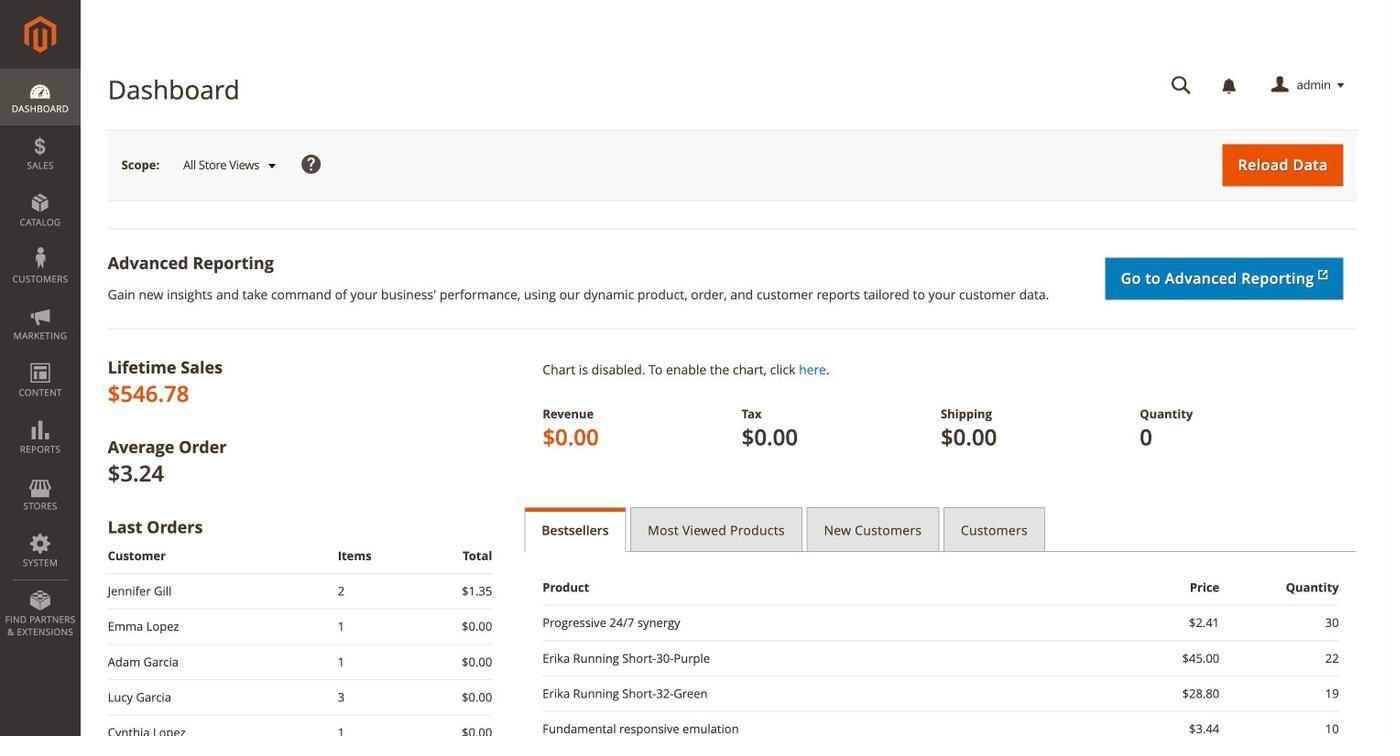 Task type: locate. For each thing, give the bounding box(es) containing it.
None text field
[[1159, 70, 1205, 102]]

magento admin panel image
[[24, 16, 56, 53]]

menu bar
[[0, 69, 81, 648]]

tab list
[[525, 508, 1358, 553]]



